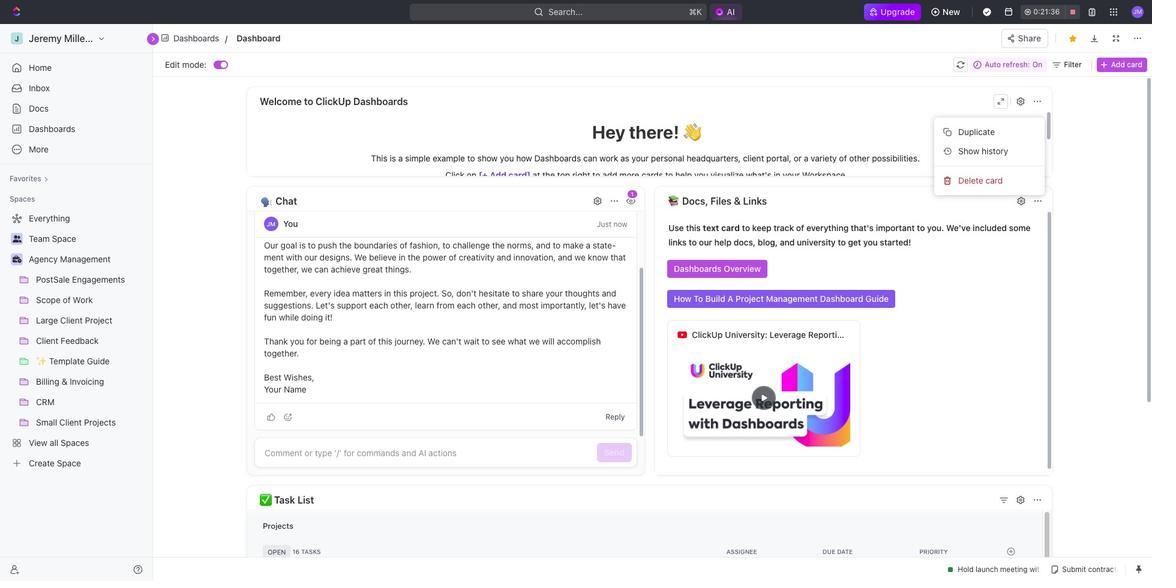 Task type: vqa. For each thing, say whether or not it's contained in the screenshot.
Plus
no



Task type: locate. For each thing, give the bounding box(es) containing it.
1 horizontal spatial we
[[529, 336, 540, 346]]

1 horizontal spatial management
[[766, 294, 818, 304]]

card for delete card
[[986, 175, 1003, 185]]

fashion
[[360, 204, 388, 214]]

2 vertical spatial is
[[300, 240, 306, 250]]

dashboards link
[[158, 29, 223, 47], [5, 119, 148, 139]]

everything
[[807, 223, 849, 233]]

0 vertical spatial we
[[355, 252, 367, 262]]

0 horizontal spatial dashboards link
[[5, 119, 148, 139]]

is
[[390, 153, 396, 163], [441, 204, 447, 214], [300, 240, 306, 250]]

on
[[467, 170, 477, 180], [578, 216, 588, 226]]

for inside the thank you for being a part of this journey. we can't wait to see what we will accomplish together.
[[307, 336, 317, 346]]

1 horizontal spatial at
[[1047, 29, 1054, 39]]

this right use
[[686, 223, 701, 233]]

card down clickup logo
[[1128, 60, 1143, 69]]

0 vertical spatial management
[[60, 254, 111, 264]]

files
[[711, 196, 732, 207]]

and down track
[[780, 237, 795, 247]]

1 vertical spatial clickup
[[692, 330, 723, 340]]

2 vertical spatial card
[[722, 223, 740, 233]]

in inside remember, every idea matters in this project. so, don't hesitate to share your thoughts and suggestions. let's support each other, learn from each other, and most importantly, let's have fun while doing it!
[[384, 288, 391, 298]]

1 vertical spatial this
[[422, 204, 439, 214]]

delete card
[[959, 175, 1003, 185]]

this up we're
[[422, 204, 439, 214]]

1 vertical spatial this
[[394, 288, 408, 298]]

at left 1:07
[[1047, 29, 1054, 39]]

0 horizontal spatial in
[[384, 288, 391, 298]]

for left being
[[307, 336, 317, 346]]

other, down hesitate
[[478, 300, 501, 310]]

is up we're
[[441, 204, 447, 214]]

we up great
[[355, 252, 367, 262]]

your right as
[[632, 153, 649, 163]]

1 horizontal spatial this
[[394, 288, 408, 298]]

0 horizontal spatial we
[[355, 252, 367, 262]]

links
[[744, 196, 767, 207]]

at right card]
[[533, 170, 540, 180]]

the left "top"
[[543, 170, 555, 180]]

is right goal
[[300, 240, 306, 250]]

of left other
[[840, 153, 847, 163]]

help down text
[[715, 237, 732, 247]]

1 horizontal spatial this
[[422, 204, 439, 214]]

0 horizontal spatial we
[[301, 264, 312, 274]]

your up importantly,
[[546, 288, 563, 298]]

your
[[632, 153, 649, 163], [783, 170, 800, 180], [546, 288, 563, 298]]

management
[[60, 254, 111, 264], [766, 294, 818, 304]]

other,
[[391, 300, 413, 310], [478, 300, 501, 310]]

in down portal,
[[774, 170, 781, 180]]

for left us
[[532, 204, 543, 214]]

our goal is to push the boundaries of fashion, to challenge the norms, and to make a state ment with our designs. we believe in the power of creativity and innovation, and we know that together, we can achieve great things.
[[264, 240, 628, 274]]

new button
[[926, 2, 968, 22]]

0 vertical spatial this
[[686, 223, 701, 233]]

keep
[[753, 223, 772, 233]]

with right reporting
[[850, 330, 867, 340]]

&
[[734, 196, 741, 207]]

we inside our goal is to push the boundaries of fashion, to challenge the norms, and to make a state ment with our designs. we believe in the power of creativity and innovation, and we know that together, we can achieve great things.
[[355, 252, 367, 262]]

on left "[+"
[[467, 170, 477, 180]]

auto refresh: on
[[985, 60, 1043, 69]]

is inside "welcome to our exciting fashion project! this is a unique opportunity for us all to come to gether and create something truly special. we're thrilled to have each one of you on board."
[[441, 204, 447, 214]]

0 vertical spatial with
[[286, 252, 302, 262]]

welcome inside button
[[260, 96, 302, 107]]

0 vertical spatial on
[[467, 170, 477, 180]]

None text field
[[237, 31, 570, 46]]

our up create
[[312, 204, 325, 214]]

1 vertical spatial management
[[766, 294, 818, 304]]

a left part on the left
[[344, 336, 348, 346]]

2 vertical spatial we
[[529, 336, 540, 346]]

have down opportunity
[[494, 216, 512, 226]]

show history button
[[940, 142, 1040, 161]]

1 vertical spatial add
[[490, 170, 507, 180]]

just
[[597, 220, 612, 229]]

on down come
[[578, 216, 588, 226]]

thoughts
[[565, 288, 600, 298]]

delete
[[959, 175, 984, 185]]

0 horizontal spatial can
[[315, 264, 329, 274]]

1 horizontal spatial add
[[1112, 60, 1126, 69]]

1 horizontal spatial card
[[986, 175, 1003, 185]]

and inside to keep track of everything that's important to you. we've included some links to our help docs, blog, and university to get you started!
[[780, 237, 795, 247]]

in up things.
[[399, 252, 406, 262]]

click on [+ add card] at the top right to add more cards to help you visualize what's in your workspace.
[[446, 170, 848, 180]]

create
[[309, 216, 333, 226]]

2 horizontal spatial in
[[774, 170, 781, 180]]

0 horizontal spatial on
[[467, 170, 477, 180]]

for
[[532, 204, 543, 214], [307, 336, 317, 346]]

of inside the thank you for being a part of this journey. we can't wait to see what we will accomplish together.
[[368, 336, 376, 346]]

a inside our goal is to push the boundaries of fashion, to challenge the norms, and to make a state ment with our designs. we believe in the power of creativity and innovation, and we know that together, we can achieve great things.
[[586, 240, 591, 250]]

something
[[335, 216, 376, 226]]

0 vertical spatial this
[[371, 153, 388, 163]]

welcome to clickup dashboards
[[260, 96, 408, 107]]

and down make at top
[[558, 252, 573, 262]]

management up the leverage
[[766, 294, 818, 304]]

1 horizontal spatial on
[[578, 216, 588, 226]]

truly
[[378, 216, 396, 226]]

we right together,
[[301, 264, 312, 274]]

0 vertical spatial we
[[575, 252, 586, 262]]

1 horizontal spatial each
[[457, 300, 476, 310]]

can down designs.
[[315, 264, 329, 274]]

1 horizontal spatial can
[[584, 153, 598, 163]]

add right "[+"
[[490, 170, 507, 180]]

1 vertical spatial in
[[399, 252, 406, 262]]

docs
[[29, 103, 49, 113]]

0 horizontal spatial clickup
[[316, 96, 351, 107]]

duplicate button
[[940, 122, 1040, 142]]

welcome inside "welcome to our exciting fashion project! this is a unique opportunity for us all to come to gether and create something truly special. we're thrilled to have each one of you on board."
[[264, 204, 300, 214]]

2 horizontal spatial is
[[441, 204, 447, 214]]

0 vertical spatial add
[[1112, 60, 1126, 69]]

inbox link
[[5, 79, 148, 98]]

on inside "welcome to our exciting fashion project! this is a unique opportunity for us all to come to gether and create something truly special. we're thrilled to have each one of you on board."
[[578, 216, 588, 226]]

included
[[973, 223, 1007, 233]]

👋
[[683, 121, 702, 142]]

help inside to keep track of everything that's important to you. we've included some links to our help docs, blog, and university to get you started!
[[715, 237, 732, 247]]

0 vertical spatial have
[[494, 216, 512, 226]]

each left one
[[514, 216, 533, 226]]

with down goal
[[286, 252, 302, 262]]

you left how
[[500, 153, 514, 163]]

other, left learn
[[391, 300, 413, 310]]

dashboards link down docs link
[[5, 119, 148, 139]]

1 horizontal spatial for
[[532, 204, 543, 214]]

share button
[[1002, 29, 1049, 48]]

help down the personal
[[676, 170, 692, 180]]

2 vertical spatial this
[[378, 336, 393, 346]]

0 horizontal spatial other,
[[391, 300, 413, 310]]

a inside the thank you for being a part of this journey. we can't wait to see what we will accomplish together.
[[344, 336, 348, 346]]

1 vertical spatial welcome
[[264, 204, 300, 214]]

card right delete
[[986, 175, 1003, 185]]

you.
[[928, 223, 945, 233]]

we left will
[[529, 336, 540, 346]]

the up designs.
[[339, 240, 352, 250]]

0 vertical spatial at
[[1047, 29, 1054, 39]]

1 vertical spatial can
[[315, 264, 329, 274]]

exciting
[[327, 204, 357, 214]]

we inside the thank you for being a part of this journey. we can't wait to see what we will accomplish together.
[[428, 336, 440, 346]]

2 horizontal spatial card
[[1128, 60, 1143, 69]]

we left can't
[[428, 336, 440, 346]]

1 horizontal spatial have
[[608, 300, 626, 310]]

of left fashion,
[[400, 240, 408, 250]]

together,
[[264, 264, 299, 274]]

thank
[[264, 336, 288, 346]]

on
[[1033, 60, 1043, 69]]

13,
[[1013, 29, 1024, 39]]

1 horizontal spatial other,
[[478, 300, 501, 310]]

this down things.
[[394, 288, 408, 298]]

have right "let's"
[[608, 300, 626, 310]]

each down matters
[[370, 300, 388, 310]]

0 horizontal spatial each
[[370, 300, 388, 310]]

0 vertical spatial is
[[390, 153, 396, 163]]

clickup
[[316, 96, 351, 107], [692, 330, 723, 340]]

each
[[514, 216, 533, 226], [370, 300, 388, 310], [457, 300, 476, 310]]

we down make at top
[[575, 252, 586, 262]]

2 vertical spatial your
[[546, 288, 563, 298]]

we
[[575, 252, 586, 262], [301, 264, 312, 274], [529, 336, 540, 346]]

history
[[982, 146, 1009, 156]]

and left most
[[503, 300, 517, 310]]

creativity
[[459, 252, 495, 262]]

a right make at top
[[586, 240, 591, 250]]

2023
[[1026, 29, 1045, 39]]

management right agency
[[60, 254, 111, 264]]

0 vertical spatial our
[[312, 204, 325, 214]]

each down don't
[[457, 300, 476, 310]]

0 horizontal spatial with
[[286, 252, 302, 262]]

achieve
[[331, 264, 361, 274]]

agency management link
[[29, 250, 145, 269]]

our inside "welcome to our exciting fashion project! this is a unique opportunity for us all to come to gether and create something truly special. we're thrilled to have each one of you on board."
[[312, 204, 325, 214]]

with inside clickup university: leverage reporting with dashboards link
[[850, 330, 867, 340]]

2 vertical spatial in
[[384, 288, 391, 298]]

have inside remember, every idea matters in this project. so, don't hesitate to share your thoughts and suggestions. let's support each other, learn from each other, and most importantly, let's have fun while doing it!
[[608, 300, 626, 310]]

things.
[[385, 264, 412, 274]]

1 vertical spatial card
[[986, 175, 1003, 185]]

dashboard
[[820, 294, 864, 304]]

0 horizontal spatial for
[[307, 336, 317, 346]]

1 horizontal spatial dashboards link
[[158, 29, 223, 47]]

0 horizontal spatial this
[[378, 336, 393, 346]]

dashboards
[[174, 33, 219, 43], [354, 96, 408, 107], [29, 124, 75, 134], [535, 153, 581, 163], [674, 264, 722, 274], [869, 330, 917, 340]]

you up the together.
[[290, 336, 304, 346]]

sidebar navigation
[[0, 24, 153, 581]]

best wishes, your name
[[264, 372, 314, 394]]

1 horizontal spatial we
[[428, 336, 440, 346]]

of right part on the left
[[368, 336, 376, 346]]

1 horizontal spatial is
[[390, 153, 396, 163]]

this left the journey.
[[378, 336, 393, 346]]

this left "simple"
[[371, 153, 388, 163]]

📚 docs, files & links
[[668, 196, 767, 207]]

norms,
[[507, 240, 534, 250]]

card right text
[[722, 223, 740, 233]]

can inside our goal is to push the boundaries of fashion, to challenge the norms, and to make a state ment with our designs. we believe in the power of creativity and innovation, and we know that together, we can achieve great things.
[[315, 264, 329, 274]]

add down clickup logo
[[1112, 60, 1126, 69]]

2 vertical spatial our
[[305, 252, 317, 262]]

0 vertical spatial clickup
[[316, 96, 351, 107]]

2 horizontal spatial each
[[514, 216, 533, 226]]

1 vertical spatial on
[[578, 216, 588, 226]]

just now
[[597, 220, 628, 229]]

thank you for being a part of this journey. we can't wait to see what we will accomplish together.
[[264, 336, 604, 358]]

0 horizontal spatial add
[[490, 170, 507, 180]]

the left norms, on the left top
[[492, 240, 505, 250]]

how to build a project management dashboard guide
[[674, 294, 889, 304]]

1 vertical spatial help
[[715, 237, 732, 247]]

to inside remember, every idea matters in this project. so, don't hesitate to share your thoughts and suggestions. let's support each other, learn from each other, and most importantly, let's have fun while doing it!
[[512, 288, 520, 298]]

2 horizontal spatial this
[[686, 223, 701, 233]]

1 vertical spatial our
[[699, 237, 713, 247]]

1 horizontal spatial in
[[399, 252, 406, 262]]

our down use this text card
[[699, 237, 713, 247]]

0 horizontal spatial management
[[60, 254, 111, 264]]

is left "simple"
[[390, 153, 396, 163]]

welcome for welcome to clickup dashboards
[[260, 96, 302, 107]]

0 vertical spatial dashboards link
[[158, 29, 223, 47]]

1 vertical spatial we
[[428, 336, 440, 346]]

links
[[669, 237, 687, 247]]

favorites button
[[5, 172, 53, 186]]

dashboards link up 'mode:'
[[158, 29, 223, 47]]

reporting
[[809, 330, 848, 340]]

0 vertical spatial your
[[632, 153, 649, 163]]

can
[[584, 153, 598, 163], [315, 264, 329, 274]]

0 horizontal spatial your
[[546, 288, 563, 298]]

power
[[423, 252, 447, 262]]

clickup logo image
[[1093, 29, 1147, 40]]

✅ task list button
[[259, 492, 993, 509]]

together.
[[264, 348, 299, 358]]

edit
[[165, 59, 180, 69]]

1 vertical spatial is
[[441, 204, 447, 214]]

most
[[520, 300, 539, 310]]

our left designs.
[[305, 252, 317, 262]]

your inside remember, every idea matters in this project. so, don't hesitate to share your thoughts and suggestions. let's support each other, learn from each other, and most importantly, let's have fun while doing it!
[[546, 288, 563, 298]]

you inside to keep track of everything that's important to you. we've included some links to our help docs, blog, and university to get you started!
[[864, 237, 878, 247]]

0 vertical spatial card
[[1128, 60, 1143, 69]]

1 horizontal spatial with
[[850, 330, 867, 340]]

pm
[[1073, 29, 1085, 39]]

each inside "welcome to our exciting fashion project! this is a unique opportunity for us all to come to gether and create something truly special. we're thrilled to have each one of you on board."
[[514, 216, 533, 226]]

1 vertical spatial for
[[307, 336, 317, 346]]

our inside our goal is to push the boundaries of fashion, to challenge the norms, and to make a state ment with our designs. we believe in the power of creativity and innovation, and we know that together, we can achieve great things.
[[305, 252, 317, 262]]

you right get
[[864, 237, 878, 247]]

1 horizontal spatial help
[[715, 237, 732, 247]]

you down the all
[[562, 216, 576, 226]]

0 vertical spatial welcome
[[260, 96, 302, 107]]

0 vertical spatial help
[[676, 170, 692, 180]]

our
[[312, 204, 325, 214], [699, 237, 713, 247], [305, 252, 317, 262]]

we inside the thank you for being a part of this journey. we can't wait to see what we will accomplish together.
[[529, 336, 540, 346]]

1 vertical spatial with
[[850, 330, 867, 340]]

1 other, from the left
[[391, 300, 413, 310]]

dashboards inside 'sidebar' navigation
[[29, 124, 75, 134]]

0 horizontal spatial at
[[533, 170, 540, 180]]

projects
[[263, 521, 294, 531]]

1 vertical spatial have
[[608, 300, 626, 310]]

2 horizontal spatial your
[[783, 170, 800, 180]]

your down 'or'
[[783, 170, 800, 180]]

0 horizontal spatial is
[[300, 240, 306, 250]]

chat
[[276, 196, 297, 207]]

in right matters
[[384, 288, 391, 298]]

while
[[279, 312, 299, 322]]

and left create
[[292, 216, 306, 226]]

university
[[797, 237, 836, 247]]

can left the work
[[584, 153, 598, 163]]

jm
[[267, 220, 276, 228]]

of down the all
[[552, 216, 560, 226]]

for inside "welcome to our exciting fashion project! this is a unique opportunity for us all to come to gether and create something truly special. we're thrilled to have each one of you on board."
[[532, 204, 543, 214]]

thrilled
[[455, 216, 481, 226]]

0 vertical spatial for
[[532, 204, 543, 214]]

a up we're
[[449, 204, 454, 214]]

to
[[304, 96, 313, 107], [468, 153, 475, 163], [593, 170, 601, 180], [666, 170, 674, 180], [302, 204, 310, 214], [567, 204, 575, 214], [601, 204, 613, 214], [484, 216, 491, 226], [742, 223, 750, 233], [917, 223, 925, 233], [689, 237, 697, 247], [838, 237, 846, 247], [308, 240, 316, 250], [443, 240, 451, 250], [553, 240, 561, 250], [512, 288, 520, 298], [482, 336, 490, 346]]

of right track
[[797, 223, 805, 233]]

add card
[[1112, 60, 1143, 69]]

0 horizontal spatial have
[[494, 216, 512, 226]]

duplicate
[[959, 127, 995, 137]]

let's
[[589, 300, 606, 310]]

there!
[[629, 121, 680, 142]]

state
[[593, 240, 616, 250]]

welcome to our exciting fashion project! this is a unique opportunity for us all to come to gether and create something truly special. we're thrilled to have each one of you on board.
[[264, 204, 615, 226]]



Task type: describe. For each thing, give the bounding box(es) containing it.
as
[[621, 153, 630, 163]]

make
[[563, 240, 584, 250]]

this is a simple example to show you how dashboards can work as your personal headquarters, client portal, or a variety of other possibilities.
[[371, 153, 923, 163]]

to inside the thank you for being a part of this journey. we can't wait to see what we will accomplish together.
[[482, 336, 490, 346]]

use this text card
[[669, 223, 740, 233]]

we've
[[947, 223, 971, 233]]

spaces
[[10, 195, 35, 204]]

have inside "welcome to our exciting fashion project! this is a unique opportunity for us all to come to gether and create something truly special. we're thrilled to have each one of you on board."
[[494, 216, 512, 226]]

variety
[[811, 153, 837, 163]]

build
[[706, 294, 726, 304]]

✅ task list
[[260, 495, 314, 506]]

0 horizontal spatial this
[[371, 153, 388, 163]]

remember,
[[264, 288, 308, 298]]

can't
[[442, 336, 462, 346]]

to
[[694, 294, 704, 304]]

this inside "welcome to our exciting fashion project! this is a unique opportunity for us all to come to gether and create something truly special. we're thrilled to have each one of you on board."
[[422, 204, 439, 214]]

of right power
[[449, 252, 457, 262]]

share
[[522, 288, 544, 298]]

new
[[943, 7, 961, 17]]

what's
[[746, 170, 772, 180]]

clickup inside button
[[316, 96, 351, 107]]

agency
[[29, 254, 58, 264]]

other
[[850, 153, 870, 163]]

home
[[29, 62, 52, 73]]

home link
[[5, 58, 148, 77]]

important
[[876, 223, 915, 233]]

top
[[558, 170, 570, 180]]

every
[[310, 288, 332, 298]]

how
[[516, 153, 532, 163]]

0 vertical spatial in
[[774, 170, 781, 180]]

you down headquarters,
[[695, 170, 709, 180]]

🗣 chat
[[260, 196, 297, 207]]

overview
[[724, 264, 761, 274]]

search...
[[549, 7, 583, 17]]

project.
[[410, 288, 440, 298]]

⌘k
[[690, 7, 703, 17]]

this inside the thank you for being a part of this journey. we can't wait to see what we will accomplish together.
[[378, 336, 393, 346]]

matters
[[352, 288, 382, 298]]

what
[[508, 336, 527, 346]]

add card button
[[1097, 57, 1148, 72]]

add
[[603, 170, 618, 180]]

with inside our goal is to push the boundaries of fashion, to challenge the norms, and to make a state ment with our designs. we believe in the power of creativity and innovation, and we know that together, we can achieve great things.
[[286, 252, 302, 262]]

us
[[545, 204, 554, 214]]

task
[[274, 495, 295, 506]]

name
[[284, 384, 307, 394]]

0 horizontal spatial help
[[676, 170, 692, 180]]

accomplish
[[557, 336, 601, 346]]

add inside button
[[1112, 60, 1126, 69]]

visualize
[[711, 170, 744, 180]]

designs.
[[320, 252, 352, 262]]

use
[[669, 223, 684, 233]]

2 horizontal spatial we
[[575, 252, 586, 262]]

0 horizontal spatial card
[[722, 223, 740, 233]]

to inside button
[[304, 96, 313, 107]]

click
[[446, 170, 465, 180]]

1:07
[[1056, 29, 1071, 39]]

management inside 'sidebar' navigation
[[60, 254, 111, 264]]

support
[[337, 300, 367, 310]]

show history
[[959, 146, 1009, 156]]

you inside "welcome to our exciting fashion project! this is a unique opportunity for us all to come to gether and create something truly special. we're thrilled to have each one of you on board."
[[562, 216, 576, 226]]

send button
[[597, 443, 632, 462]]

1 vertical spatial at
[[533, 170, 540, 180]]

a left "simple"
[[398, 153, 403, 163]]

the down fashion,
[[408, 252, 421, 262]]

welcome for welcome to our exciting fashion project! this is a unique opportunity for us all to come to gether and create something truly special. we're thrilled to have each one of you on board.
[[264, 204, 300, 214]]

example
[[433, 153, 465, 163]]

or
[[794, 153, 802, 163]]

clickup university: leverage reporting with dashboards link
[[692, 321, 917, 349]]

you inside the thank you for being a part of this journey. we can't wait to see what we will accomplish together.
[[290, 336, 304, 346]]

so,
[[442, 288, 454, 298]]

📚
[[668, 196, 680, 207]]

innovation,
[[514, 252, 556, 262]]

wait
[[464, 336, 480, 346]]

our inside to keep track of everything that's important to you. we've included some links to our help docs, blog, and university to get you started!
[[699, 237, 713, 247]]

headquarters,
[[687, 153, 741, 163]]

simple
[[405, 153, 431, 163]]

1 vertical spatial dashboards link
[[5, 119, 148, 139]]

we're
[[430, 216, 452, 226]]

how
[[674, 294, 692, 304]]

a inside "welcome to our exciting fashion project! this is a unique opportunity for us all to come to gether and create something truly special. we're thrilled to have each one of you on board."
[[449, 204, 454, 214]]

see
[[492, 336, 506, 346]]

guide
[[866, 294, 889, 304]]

and down norms, on the left top
[[497, 252, 511, 262]]

1 vertical spatial we
[[301, 264, 312, 274]]

right
[[573, 170, 591, 180]]

1 horizontal spatial your
[[632, 153, 649, 163]]

1 vertical spatial your
[[783, 170, 800, 180]]

this inside remember, every idea matters in this project. so, don't hesitate to share your thoughts and suggestions. let's support each other, learn from each other, and most importantly, let's have fun while doing it!
[[394, 288, 408, 298]]

2 other, from the left
[[478, 300, 501, 310]]

business time image
[[12, 256, 21, 263]]

journey.
[[395, 336, 425, 346]]

0:21:36
[[1034, 7, 1060, 16]]

dec
[[997, 29, 1011, 39]]

inbox
[[29, 83, 50, 93]]

in inside our goal is to push the boundaries of fashion, to challenge the norms, and to make a state ment with our designs. we believe in the power of creativity and innovation, and we know that together, we can achieve great things.
[[399, 252, 406, 262]]

of inside to keep track of everything that's important to you. we've included some links to our help docs, blog, and university to get you started!
[[797, 223, 805, 233]]

0:21:36 button
[[1021, 5, 1081, 19]]

track
[[774, 223, 794, 233]]

your
[[264, 384, 282, 394]]

welcome to clickup dashboards button
[[259, 93, 990, 110]]

opportunity
[[485, 204, 530, 214]]

card]
[[509, 170, 531, 180]]

being
[[320, 336, 341, 346]]

unique
[[456, 204, 482, 214]]

and up "let's"
[[602, 288, 617, 298]]

1 horizontal spatial clickup
[[692, 330, 723, 340]]

and inside "welcome to our exciting fashion project! this is a unique opportunity for us all to come to gether and create something truly special. we're thrilled to have each one of you on board."
[[292, 216, 306, 226]]

get
[[849, 237, 862, 247]]

blog,
[[758, 237, 778, 247]]

share
[[1019, 33, 1042, 43]]

edit mode:
[[165, 59, 207, 69]]

of inside "welcome to our exciting fashion project! this is a unique opportunity for us all to come to gether and create something truly special. we're thrilled to have each one of you on board."
[[552, 216, 560, 226]]

and up innovation,
[[536, 240, 551, 250]]

fun
[[264, 312, 277, 322]]

🗣
[[260, 196, 273, 207]]

favorites
[[10, 174, 41, 183]]

a right 'or'
[[804, 153, 809, 163]]

mode:
[[182, 59, 207, 69]]

is inside our goal is to push the boundaries of fashion, to challenge the norms, and to make a state ment with our designs. we believe in the power of creativity and innovation, and we know that together, we can achieve great things.
[[300, 240, 306, 250]]

dashboards inside button
[[354, 96, 408, 107]]

it!
[[325, 312, 333, 322]]

workspace.
[[803, 170, 848, 180]]

0 vertical spatial can
[[584, 153, 598, 163]]

card for add card
[[1128, 60, 1143, 69]]

auto
[[985, 60, 1001, 69]]

docs,
[[734, 237, 756, 247]]



